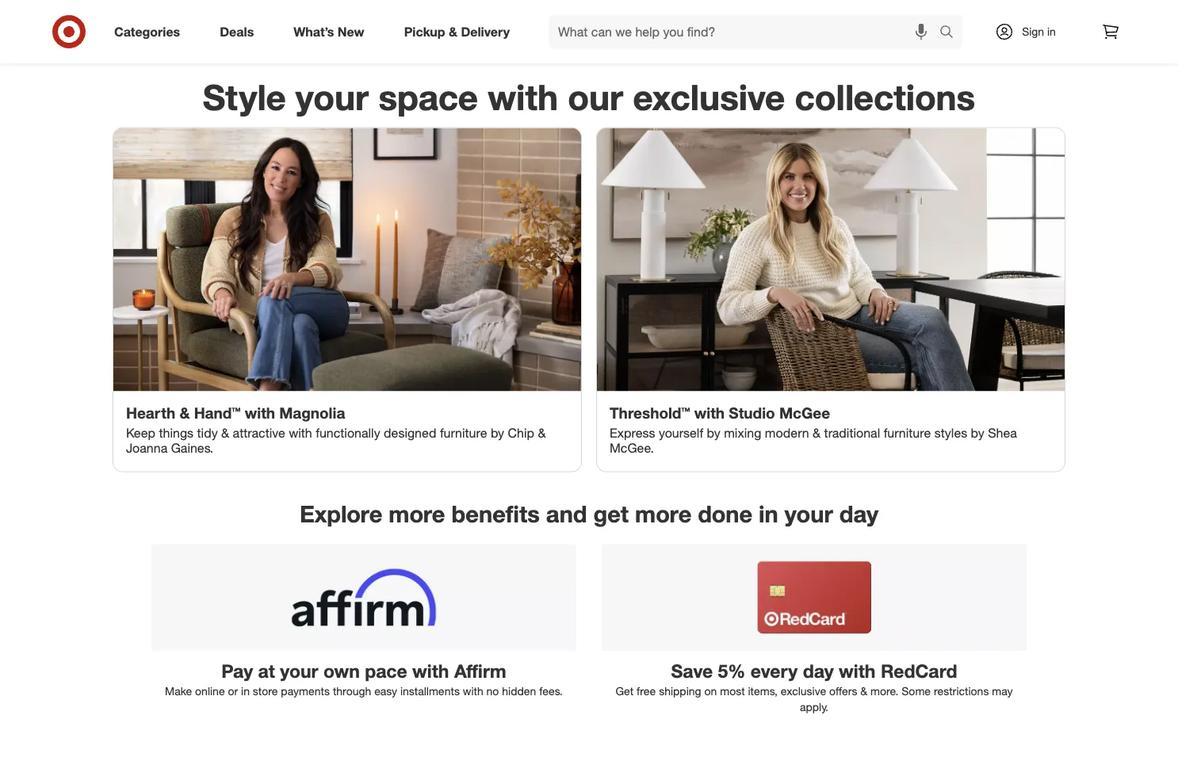 Task type: vqa. For each thing, say whether or not it's contained in the screenshot.
THRESHOLD ™ WITH STUDIO MCGEE EXPRESS YOURSELF BY MIXING MODERN & TRADITIONAL FURNITURE STYLES BY SHEA MCGEE.
yes



Task type: describe. For each thing, give the bounding box(es) containing it.
pickup
[[404, 24, 445, 39]]

explore
[[300, 500, 382, 528]]

furniture inside hearth & hand ™ with magnolia keep things tidy & attractive with functionally designed furniture by chip & joanna gaines.
[[440, 425, 487, 440]]

deals
[[220, 24, 254, 39]]

exclusive inside save 5% every day with redcard get free shipping on most items, exclusive offers & more. some restrictions may apply.
[[781, 684, 826, 698]]

pay
[[221, 660, 253, 682]]

hearth
[[126, 404, 175, 422]]

with down magnolia at the left
[[289, 425, 312, 440]]

office
[[800, 36, 829, 50]]

no
[[487, 684, 499, 698]]

1 horizontal spatial day
[[840, 500, 879, 528]]

attractive
[[233, 425, 285, 440]]

own
[[324, 660, 360, 682]]

chip
[[508, 425, 535, 440]]

new
[[338, 24, 365, 39]]

search button
[[933, 14, 971, 52]]

sign
[[1022, 25, 1044, 38]]

& right chip
[[538, 425, 546, 440]]

affirm
[[454, 660, 507, 682]]

some
[[902, 684, 931, 698]]

modern
[[765, 425, 809, 440]]

delivery
[[461, 24, 510, 39]]

™ inside threshold ™ with studio mcgee express yourself by mixing modern & traditional furniture styles by shea mcgee.
[[681, 404, 690, 422]]

collections
[[795, 76, 976, 118]]

& right pickup
[[449, 24, 458, 39]]

restrictions
[[934, 684, 989, 698]]

1 vertical spatial in
[[759, 500, 779, 528]]

threshold
[[610, 404, 681, 422]]

at
[[258, 660, 275, 682]]

save
[[671, 660, 713, 682]]

0 vertical spatial your
[[296, 76, 369, 118]]

installments
[[400, 684, 460, 698]]

style
[[203, 76, 286, 118]]

your inside pay at your own pace with affirm make online or in store payments through easy installments with no hidden fees.
[[280, 660, 318, 682]]

shipping
[[659, 684, 701, 698]]

make
[[165, 684, 192, 698]]

dining for dining chairs
[[961, 36, 993, 50]]

what's new
[[294, 24, 365, 39]]

yourself
[[659, 425, 704, 440]]

search
[[933, 25, 971, 41]]

save 5% every day with redcard get free shipping on most items, exclusive offers & more. some restrictions may apply.
[[616, 660, 1013, 714]]

space
[[379, 76, 478, 118]]

more.
[[871, 684, 899, 698]]

5%
[[718, 660, 746, 682]]

payments
[[281, 684, 330, 698]]

1 more from the left
[[389, 500, 445, 528]]

day inside save 5% every day with redcard get free shipping on most items, exclusive offers & more. some restrictions may apply.
[[803, 660, 834, 682]]

mixing
[[724, 425, 762, 440]]

categories link
[[101, 14, 200, 49]]

shea
[[988, 425, 1017, 440]]

what's
[[294, 24, 334, 39]]

tidy
[[197, 425, 218, 440]]

and
[[546, 500, 587, 528]]

with up attractive
[[245, 404, 275, 422]]

easy
[[374, 684, 397, 698]]

& inside threshold ™ with studio mcgee express yourself by mixing modern & traditional furniture styles by shea mcgee.
[[813, 425, 821, 440]]

items,
[[748, 684, 778, 698]]

office chairs link
[[751, 0, 913, 51]]

furniture inside threshold ™ with studio mcgee express yourself by mixing modern & traditional furniture styles by shea mcgee.
[[884, 425, 931, 440]]

hidden
[[502, 684, 536, 698]]

on
[[705, 684, 717, 698]]

What can we help you find? suggestions appear below search field
[[549, 14, 944, 49]]

0 vertical spatial exclusive
[[633, 76, 785, 118]]

our
[[568, 76, 623, 118]]

deals link
[[206, 14, 274, 49]]



Task type: locate. For each thing, give the bounding box(es) containing it.
™ up attractive
[[232, 404, 241, 422]]

1 vertical spatial your
[[785, 500, 833, 528]]

with inside threshold ™ with studio mcgee express yourself by mixing modern & traditional furniture styles by shea mcgee.
[[694, 404, 725, 422]]

bookshelves/cases
[[621, 36, 719, 50]]

in inside pay at your own pace with affirm make online or in store payments through easy installments with no hidden fees.
[[241, 684, 250, 698]]

2 furniture from the left
[[884, 425, 931, 440]]

magnolia
[[279, 404, 345, 422]]

1 horizontal spatial more
[[635, 500, 692, 528]]

with down loveseats
[[488, 76, 558, 118]]

through
[[333, 684, 371, 698]]

1 vertical spatial exclusive
[[781, 684, 826, 698]]

with inside save 5% every day with redcard get free shipping on most items, exclusive offers & more. some restrictions may apply.
[[839, 660, 876, 682]]

express
[[610, 425, 655, 440]]

1 horizontal spatial dining
[[961, 36, 993, 50]]

ottomans link
[[103, 0, 265, 51]]

in
[[1048, 25, 1056, 38], [759, 500, 779, 528], [241, 684, 250, 698]]

0 horizontal spatial furniture
[[440, 425, 487, 440]]

exclusive
[[633, 76, 785, 118], [781, 684, 826, 698]]

with
[[488, 76, 558, 118], [245, 404, 275, 422], [694, 404, 725, 422], [289, 425, 312, 440], [412, 660, 449, 682], [839, 660, 876, 682], [463, 684, 483, 698]]

threshold ™ with studio mcgee express yourself by mixing modern & traditional furniture styles by shea mcgee.
[[610, 404, 1017, 455]]

0 horizontal spatial day
[[803, 660, 834, 682]]

0 horizontal spatial dining
[[313, 36, 345, 50]]

furniture
[[440, 425, 487, 440], [884, 425, 931, 440]]

or
[[228, 684, 238, 698]]

every
[[751, 660, 798, 682]]

tables
[[348, 36, 379, 50]]

most
[[720, 684, 745, 698]]

0 vertical spatial day
[[840, 500, 879, 528]]

2 more from the left
[[635, 500, 692, 528]]

in right done
[[759, 500, 779, 528]]

exclusive up apply.
[[781, 684, 826, 698]]

pace
[[365, 660, 407, 682]]

chairs for dining chairs
[[996, 36, 1027, 50]]

style your space with our exclusive collections
[[203, 76, 976, 118]]

& inside save 5% every day with redcard get free shipping on most items, exclusive offers & more. some restrictions may apply.
[[861, 684, 868, 698]]

more right explore
[[389, 500, 445, 528]]

1 horizontal spatial by
[[707, 425, 721, 440]]

mcgee.
[[610, 440, 654, 455]]

™ up 'yourself'
[[681, 404, 690, 422]]

1 horizontal spatial chairs
[[996, 36, 1027, 50]]

furniture left the styles
[[884, 425, 931, 440]]

2 vertical spatial in
[[241, 684, 250, 698]]

& right offers
[[861, 684, 868, 698]]

with up offers
[[839, 660, 876, 682]]

1 horizontal spatial in
[[759, 500, 779, 528]]

by inside hearth & hand ™ with magnolia keep things tidy & attractive with functionally designed furniture by chip & joanna gaines.
[[491, 425, 504, 440]]

& down mcgee
[[813, 425, 821, 440]]

0 horizontal spatial in
[[241, 684, 250, 698]]

bookshelves/cases link
[[589, 0, 751, 51]]

exclusive down bookshelves/cases
[[633, 76, 785, 118]]

functionally
[[316, 425, 380, 440]]

by left chip
[[491, 425, 504, 440]]

dining tables link
[[265, 0, 427, 51]]

0 horizontal spatial chairs
[[833, 36, 864, 50]]

hand
[[194, 404, 232, 422]]

store
[[253, 684, 278, 698]]

sign in link
[[982, 14, 1081, 49]]

2 chairs from the left
[[996, 36, 1027, 50]]

styles
[[935, 425, 968, 440]]

dining tables
[[313, 36, 379, 50]]

2 by from the left
[[707, 425, 721, 440]]

benefits
[[452, 500, 540, 528]]

in right or in the bottom left of the page
[[241, 684, 250, 698]]

loveseats
[[483, 36, 533, 50]]

more right get
[[635, 500, 692, 528]]

pickup & delivery link
[[391, 14, 530, 49]]

done
[[698, 500, 753, 528]]

loveseats link
[[427, 0, 589, 51]]

dining for dining tables
[[313, 36, 345, 50]]

& right tidy
[[221, 425, 229, 440]]

joanna
[[126, 440, 168, 455]]

1 chairs from the left
[[833, 36, 864, 50]]

0 horizontal spatial by
[[491, 425, 504, 440]]

categories
[[114, 24, 180, 39]]

0 horizontal spatial more
[[389, 500, 445, 528]]

furniture right "designed"
[[440, 425, 487, 440]]

1 vertical spatial day
[[803, 660, 834, 682]]

0 vertical spatial in
[[1048, 25, 1056, 38]]

office chairs
[[800, 36, 864, 50]]

2 dining from the left
[[961, 36, 993, 50]]

dining chairs link
[[913, 0, 1075, 51]]

™
[[232, 404, 241, 422], [681, 404, 690, 422]]

get
[[594, 500, 629, 528]]

™ inside hearth & hand ™ with magnolia keep things tidy & attractive with functionally designed furniture by chip & joanna gaines.
[[232, 404, 241, 422]]

designed
[[384, 425, 437, 440]]

by
[[491, 425, 504, 440], [707, 425, 721, 440], [971, 425, 985, 440]]

1 by from the left
[[491, 425, 504, 440]]

1 ™ from the left
[[232, 404, 241, 422]]

explore more benefits and get more done in your day
[[300, 500, 879, 528]]

2 vertical spatial your
[[280, 660, 318, 682]]

with left no
[[463, 684, 483, 698]]

traditional
[[824, 425, 880, 440]]

& up things
[[180, 404, 190, 422]]

&
[[449, 24, 458, 39], [180, 404, 190, 422], [221, 425, 229, 440], [538, 425, 546, 440], [813, 425, 821, 440], [861, 684, 868, 698]]

with up installments
[[412, 660, 449, 682]]

in right sign
[[1048, 25, 1056, 38]]

gaines.
[[171, 440, 214, 455]]

may
[[992, 684, 1013, 698]]

apply.
[[800, 700, 829, 714]]

chairs for office chairs
[[833, 36, 864, 50]]

0 horizontal spatial ™
[[232, 404, 241, 422]]

sign in
[[1022, 25, 1056, 38]]

1 furniture from the left
[[440, 425, 487, 440]]

1 horizontal spatial ™
[[681, 404, 690, 422]]

pay at your own pace with affirm make online or in store payments through easy installments with no hidden fees.
[[165, 660, 563, 698]]

dining chairs
[[961, 36, 1027, 50]]

free
[[637, 684, 656, 698]]

studio
[[729, 404, 775, 422]]

1 dining from the left
[[313, 36, 345, 50]]

by left mixing
[[707, 425, 721, 440]]

day
[[840, 500, 879, 528], [803, 660, 834, 682]]

fees.
[[539, 684, 563, 698]]

1 horizontal spatial furniture
[[884, 425, 931, 440]]

pickup & delivery
[[404, 24, 510, 39]]

2 horizontal spatial in
[[1048, 25, 1056, 38]]

ottomans
[[160, 36, 209, 50]]

what's new link
[[280, 14, 384, 49]]

by left shea
[[971, 425, 985, 440]]

things
[[159, 425, 194, 440]]

dining
[[313, 36, 345, 50], [961, 36, 993, 50]]

with up 'yourself'
[[694, 404, 725, 422]]

online
[[195, 684, 225, 698]]

3 by from the left
[[971, 425, 985, 440]]

mcgee
[[780, 404, 830, 422]]

2 ™ from the left
[[681, 404, 690, 422]]

get
[[616, 684, 634, 698]]

more
[[389, 500, 445, 528], [635, 500, 692, 528]]

keep
[[126, 425, 156, 440]]

hearth & hand ™ with magnolia keep things tidy & attractive with functionally designed furniture by chip & joanna gaines.
[[126, 404, 546, 455]]

offers
[[829, 684, 858, 698]]

2 horizontal spatial by
[[971, 425, 985, 440]]



